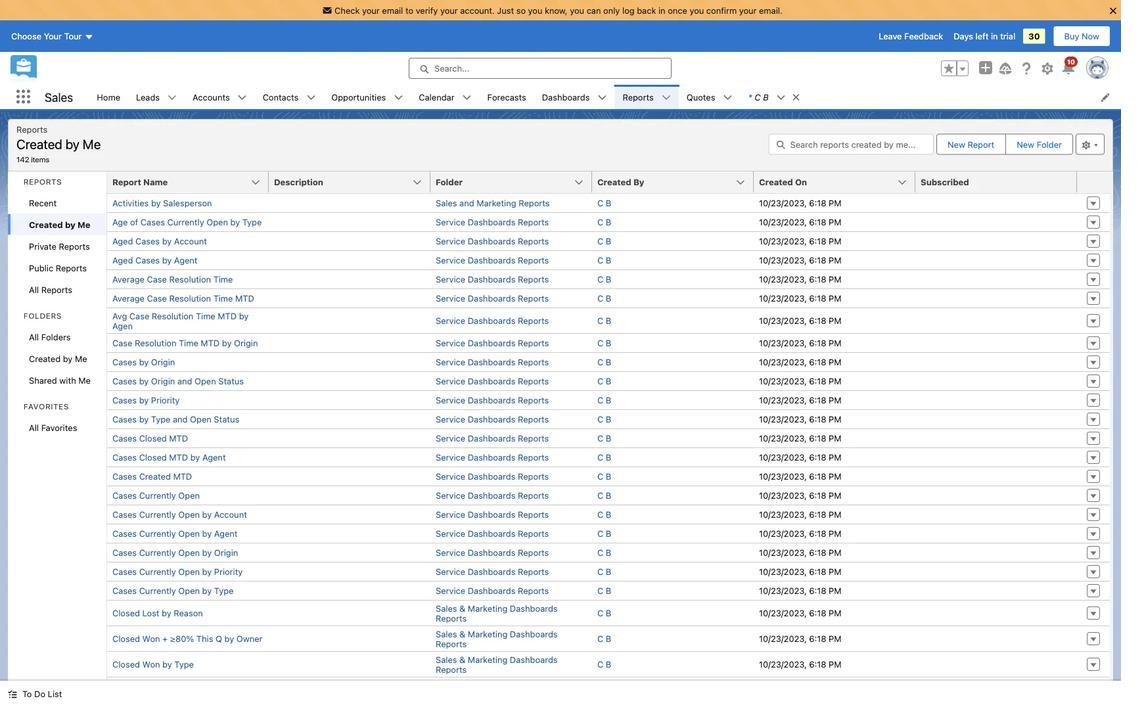Task type: vqa. For each thing, say whether or not it's contained in the screenshot.


Task type: describe. For each thing, give the bounding box(es) containing it.
this
[[196, 634, 213, 644]]

cases by origin and open status link
[[112, 376, 244, 386]]

created on
[[759, 177, 807, 187]]

3 your from the left
[[739, 5, 757, 15]]

b for cases by type and open status
[[606, 414, 611, 424]]

c b for cases by origin and open status
[[597, 376, 611, 386]]

average case resolution time mtd
[[112, 294, 254, 303]]

pm for avg case resolution time mtd by agen
[[829, 316, 842, 326]]

open down the salesperson
[[207, 217, 228, 227]]

days
[[954, 31, 973, 41]]

closed lost by reason
[[112, 608, 203, 618]]

aged cases by account
[[112, 236, 207, 246]]

service dashboards reports link for aged cases by account
[[436, 236, 549, 246]]

report name
[[112, 177, 168, 187]]

service dashboards reports for cases created mtd
[[436, 472, 549, 481]]

reports list item
[[615, 85, 679, 109]]

10/23/2023, for cases currently open by agent
[[759, 529, 807, 539]]

b for age of cases currently open by type
[[606, 217, 611, 227]]

reports created by me 142 items
[[16, 124, 101, 164]]

cases currently open by type
[[112, 586, 234, 596]]

0 horizontal spatial in
[[659, 5, 666, 15]]

sales & marketing dashboards reports inside cell
[[436, 680, 558, 700]]

log
[[622, 5, 635, 15]]

10/23/2023, 6:18 pm for average case resolution time
[[759, 274, 842, 284]]

opportunities
[[332, 92, 386, 102]]

c b link for cases currently open by origin
[[597, 548, 611, 558]]

new for new folder
[[1017, 139, 1035, 149]]

cases for cases currently open by type
[[112, 586, 137, 596]]

reports link
[[615, 85, 662, 109]]

calendar list item
[[411, 85, 480, 109]]

feedback
[[905, 31, 943, 41]]

0 vertical spatial and
[[460, 198, 474, 208]]

leads
[[136, 92, 160, 102]]

10/23/2023, for cases created mtd
[[759, 472, 807, 481]]

buy now button
[[1053, 26, 1111, 47]]

cases currently open by account
[[112, 510, 247, 520]]

case for average case resolution time
[[147, 274, 167, 284]]

c b link for age of cases currently open by type
[[597, 217, 611, 227]]

all favorites
[[29, 423, 77, 433]]

0 vertical spatial folders
[[24, 311, 62, 320]]

do
[[34, 689, 45, 699]]

to do list
[[22, 689, 62, 699]]

all folders link
[[8, 326, 106, 348]]

salesperson
[[163, 198, 212, 208]]

10/23/2023, 6:18 pm for cases currently open
[[759, 491, 842, 501]]

resolution for average case resolution time
[[169, 274, 211, 284]]

10/23/2023, 6:18 pm for average case resolution time mtd
[[759, 294, 842, 303]]

1 you from the left
[[528, 5, 543, 15]]

choose your tour
[[11, 31, 82, 41]]

b for avg case resolution time mtd by agen
[[606, 316, 611, 326]]

activities by salesperson link
[[112, 198, 212, 208]]

text default image for calendar
[[462, 93, 472, 102]]

new folder
[[1017, 139, 1062, 149]]

b for activities by salesperson
[[606, 198, 611, 208]]

list containing home
[[89, 85, 1121, 109]]

time for avg case resolution time mtd by agen
[[196, 311, 215, 321]]

average for average case resolution time mtd
[[112, 294, 145, 303]]

me up private reports
[[78, 220, 90, 229]]

back
[[637, 5, 656, 15]]

opportunities link
[[324, 85, 394, 109]]

1 vertical spatial favorites
[[41, 423, 77, 433]]

10
[[1067, 58, 1075, 65]]

closed up the cases created mtd link
[[139, 453, 167, 462]]

cases by type and open status
[[112, 414, 239, 424]]

*
[[748, 92, 752, 102]]

c b link for cases currently open by account
[[597, 510, 611, 520]]

leave feedback
[[879, 31, 943, 41]]

created down recent
[[29, 220, 63, 229]]

me up with
[[75, 354, 87, 364]]

10/23/2023, for cases currently open
[[759, 491, 807, 501]]

c b for cases currently open by priority
[[597, 567, 611, 577]]

avg case resolution time mtd by agen
[[112, 311, 249, 331]]

opportunities list item
[[324, 85, 411, 109]]

10/23/2023, 6:18 pm for cases currently open by type
[[759, 586, 842, 596]]

pm for aged cases by agent
[[829, 255, 842, 265]]

new folder button
[[1006, 134, 1073, 155]]

subscribed
[[921, 177, 969, 187]]

6:18 for cases currently open by account
[[809, 510, 827, 520]]

4 text default image from the left
[[777, 93, 786, 102]]

pm for cases closed mtd
[[829, 434, 842, 443]]

created up cases currently open
[[139, 472, 171, 481]]

service for age of cases currently open by type
[[436, 217, 465, 227]]

cases closed mtd
[[112, 434, 188, 443]]

c b link for cases currently open by priority
[[597, 567, 611, 577]]

cases currently open by account link
[[112, 510, 247, 520]]

pm for average case resolution time mtd
[[829, 294, 842, 303]]

to
[[406, 5, 414, 15]]

10/23/2023, for avg case resolution time mtd by agen
[[759, 316, 807, 326]]

pm for cases closed mtd by agent
[[829, 453, 842, 462]]

cases for cases closed mtd
[[112, 434, 137, 443]]

all reports link
[[8, 279, 106, 300]]

cases by priority link
[[112, 395, 180, 405]]

1 your from the left
[[362, 5, 380, 15]]

report name cell
[[107, 172, 277, 194]]

6:18 for closed won by type
[[809, 660, 827, 669]]

on
[[795, 177, 807, 187]]

text default image for reports
[[662, 93, 671, 102]]

c b for aged cases by agent
[[597, 255, 611, 265]]

created inside reports created by me 142 items
[[16, 136, 62, 152]]

created by me for reports
[[29, 220, 90, 229]]

with
[[59, 375, 76, 385]]

service dashboards reports for cases closed mtd by agent
[[436, 453, 549, 462]]

10/23/2023, 6:18 pm for cases closed mtd
[[759, 434, 842, 443]]

report inside the new report button
[[968, 139, 995, 149]]

6:18 for cases closed mtd by agent
[[809, 453, 827, 462]]

text default image inside to do list button
[[8, 690, 17, 699]]

1 vertical spatial priority
[[214, 567, 243, 577]]

public
[[29, 263, 53, 273]]

service dashboards reports for cases currently open by type
[[436, 586, 549, 596]]

description cell
[[269, 172, 438, 194]]

b for cases currently open by priority
[[606, 567, 611, 577]]

just
[[497, 5, 514, 15]]

report inside report name button
[[112, 177, 141, 187]]

list item containing *
[[740, 85, 807, 109]]

service dashboards reports link for cases by origin and open status
[[436, 376, 549, 386]]

b for cases currently open
[[606, 491, 611, 501]]

pm for cases currently open by origin
[[829, 548, 842, 558]]

created on cell
[[754, 172, 924, 194]]

sales and marketing reports link
[[436, 198, 550, 208]]

reports inside cell
[[436, 690, 467, 700]]

open for cases currently open
[[178, 491, 200, 501]]

shared with me link
[[8, 369, 106, 391]]

all favorites link
[[8, 417, 106, 438]]

0 vertical spatial priority
[[151, 395, 180, 405]]

service dashboards reports link for avg case resolution time mtd by agen
[[436, 316, 549, 326]]

cases currently open by agent link
[[112, 529, 238, 539]]

list
[[48, 689, 62, 699]]

c b link for aged cases by agent
[[597, 255, 611, 265]]

c for cases by origin and open status
[[597, 376, 604, 386]]

verify
[[416, 5, 438, 15]]

average case resolution time link
[[112, 274, 233, 284]]

2 you from the left
[[570, 5, 584, 15]]

service dashboards reports link for cases currently open by origin
[[436, 548, 549, 558]]

sales & marketing dashboards reports link for closed lost by reason
[[436, 603, 558, 623]]

10/23/2023, for aged cases by agent
[[759, 255, 807, 265]]

forecasts link
[[480, 85, 534, 109]]

dashboards for case resolution time mtd by origin
[[468, 338, 516, 348]]

aged for aged cases by account
[[112, 236, 133, 246]]

10/23/2023, for aged cases by account
[[759, 236, 807, 246]]

c b link for avg case resolution time mtd by agen
[[597, 316, 611, 326]]

6:18 for cases currently open by priority
[[809, 567, 827, 577]]

10/23/2023, 6:18 pm for cases created mtd
[[759, 472, 842, 481]]

case for avg case resolution time mtd by agen
[[129, 311, 149, 321]]

cases currently open by type link
[[112, 586, 234, 596]]

account.
[[460, 5, 495, 15]]

service for cases currently open by priority
[[436, 567, 465, 577]]

10/23/2023, 6:18 pm for cases by origin and open status
[[759, 376, 842, 386]]

6:18 for cases currently open by origin
[[809, 548, 827, 558]]

10/23/2023, for cases by origin and open status
[[759, 376, 807, 386]]

cases currently open by agent
[[112, 529, 238, 539]]

quotes
[[687, 92, 715, 102]]

service for cases by type and open status
[[436, 414, 465, 424]]

cases for cases closed mtd by agent
[[112, 453, 137, 462]]

c for cases closed mtd by agent
[[597, 453, 604, 462]]

age of cases currently open by type link
[[112, 217, 262, 227]]

dashboards for cases closed mtd by agent
[[468, 453, 516, 462]]

c b link for average case resolution time
[[597, 274, 611, 284]]

created by
[[597, 177, 645, 187]]

new report
[[948, 139, 995, 149]]

b inside list
[[763, 92, 769, 102]]

text default image for quotes
[[723, 93, 733, 102]]

description button
[[269, 172, 431, 193]]

accounts link
[[185, 85, 238, 109]]

service for case resolution time mtd by origin
[[436, 338, 465, 348]]

1 vertical spatial folders
[[41, 332, 71, 342]]

leads list item
[[128, 85, 185, 109]]

cases currently open by priority link
[[112, 567, 243, 577]]

closed lost by reason link
[[112, 608, 203, 618]]

average case resolution time
[[112, 274, 233, 284]]

open down cases by origin and open status link
[[190, 414, 212, 424]]

by
[[634, 177, 645, 187]]

6:18 for avg case resolution time mtd by agen
[[809, 316, 827, 326]]

reason
[[174, 608, 203, 618]]

all folders
[[29, 332, 71, 342]]

items
[[31, 154, 49, 164]]

10/23/2023, 6:18 pm for cases currently open by agent
[[759, 529, 842, 539]]

b for cases currently open by type
[[606, 586, 611, 596]]

service for cases by origin
[[436, 357, 465, 367]]

so
[[516, 5, 526, 15]]

c b for closed won + ≥80% this q by owner
[[597, 634, 611, 644]]

c b for closed lost by reason
[[597, 608, 611, 618]]

accounts
[[193, 92, 230, 102]]

dashboards inside cell
[[510, 680, 558, 690]]

10/23/2023, 6:18 pm for cases by origin
[[759, 357, 842, 367]]

2 your from the left
[[440, 5, 458, 15]]

quotes list item
[[679, 85, 740, 109]]

b for closed won by type
[[606, 660, 611, 669]]

contacts link
[[255, 85, 307, 109]]

6:18 for aged cases by agent
[[809, 255, 827, 265]]

c for average case resolution time mtd
[[597, 294, 604, 303]]

* c b
[[748, 92, 769, 102]]

c for cases created mtd
[[597, 472, 604, 481]]

c b for closed won by type
[[597, 660, 611, 669]]

10/23/2023, for cases currently open by priority
[[759, 567, 807, 577]]

avg
[[112, 311, 127, 321]]

confirm
[[707, 5, 737, 15]]

0 vertical spatial favorites
[[24, 402, 69, 411]]

service dashboards reports for average case resolution time mtd
[[436, 294, 549, 303]]

cases closed mtd link
[[112, 434, 188, 443]]

10/23/2023, 6:18 pm for closed won by type
[[759, 660, 842, 669]]

& for closed won + ≥80% this q by owner
[[460, 629, 466, 639]]

your
[[44, 31, 62, 41]]

c b link for cases closed mtd
[[597, 434, 611, 443]]

contacts list item
[[255, 85, 324, 109]]

cases for cases currently open by origin
[[112, 548, 137, 558]]

6:18 for cases currently open by agent
[[809, 529, 827, 539]]

mtd inside avg case resolution time mtd by agen
[[218, 311, 237, 321]]

sales inside sales & marketing dashboards reports cell
[[436, 680, 457, 690]]

folder inside cell
[[436, 177, 463, 187]]



Task type: locate. For each thing, give the bounding box(es) containing it.
closed won + ≥80% this q by owner
[[112, 634, 263, 644]]

1 vertical spatial account
[[214, 510, 247, 520]]

created by me link up "shared with me"
[[8, 348, 106, 369]]

4 6:18 from the top
[[809, 255, 827, 265]]

average up avg
[[112, 294, 145, 303]]

grid
[[107, 172, 1110, 707]]

2 service from the top
[[436, 236, 465, 246]]

cases by origin and open status
[[112, 376, 244, 386]]

0 vertical spatial average
[[112, 274, 145, 284]]

closed up cases closed mtd by agent
[[139, 434, 167, 443]]

created inside created by 'button'
[[597, 177, 631, 187]]

c for cases currently open by account
[[597, 510, 604, 520]]

closed up closed won by type link
[[112, 634, 140, 644]]

owner
[[236, 634, 263, 644]]

status down case resolution time mtd by origin link
[[218, 376, 244, 386]]

text default image right the "calendar"
[[462, 93, 472, 102]]

cases for cases currently open
[[112, 491, 137, 501]]

folder up sales and marketing reports
[[436, 177, 463, 187]]

of
[[130, 217, 138, 227]]

list item
[[740, 85, 807, 109]]

0 horizontal spatial priority
[[151, 395, 180, 405]]

cases closed mtd by agent link
[[112, 453, 226, 462]]

priority down cases currently open by origin
[[214, 567, 243, 577]]

case right avg
[[129, 311, 149, 321]]

pm
[[829, 198, 842, 208], [829, 217, 842, 227], [829, 236, 842, 246], [829, 255, 842, 265], [829, 274, 842, 284], [829, 294, 842, 303], [829, 316, 842, 326], [829, 338, 842, 348], [829, 357, 842, 367], [829, 376, 842, 386], [829, 395, 842, 405], [829, 414, 842, 424], [829, 434, 842, 443], [829, 453, 842, 462], [829, 472, 842, 481], [829, 491, 842, 501], [829, 510, 842, 520], [829, 529, 842, 539], [829, 548, 842, 558], [829, 567, 842, 577], [829, 586, 842, 596], [829, 608, 842, 618], [829, 634, 842, 644], [829, 660, 842, 669]]

won for by
[[142, 660, 160, 669]]

0 vertical spatial in
[[659, 5, 666, 15]]

0 horizontal spatial account
[[174, 236, 207, 246]]

your left 'email.'
[[739, 5, 757, 15]]

resolution up avg case resolution time mtd by agen link
[[169, 294, 211, 303]]

dashboards for cases currently open
[[468, 491, 516, 501]]

cases
[[141, 217, 165, 227], [135, 236, 160, 246], [135, 255, 160, 265], [112, 357, 137, 367], [112, 376, 137, 386], [112, 395, 137, 405], [112, 414, 137, 424], [112, 434, 137, 443], [112, 453, 137, 462], [112, 472, 137, 481], [112, 491, 137, 501], [112, 510, 137, 520], [112, 529, 137, 539], [112, 548, 137, 558], [112, 567, 137, 577], [112, 586, 137, 596]]

1 vertical spatial agent
[[202, 453, 226, 462]]

1 vertical spatial and
[[177, 376, 192, 386]]

currently up cases currently open by origin "link"
[[139, 529, 176, 539]]

15 service from the top
[[436, 491, 465, 501]]

24 10/23/2023, from the top
[[759, 660, 807, 669]]

service dashboards reports link for cases created mtd
[[436, 472, 549, 481]]

1 horizontal spatial account
[[214, 510, 247, 520]]

created up items
[[16, 136, 62, 152]]

6 pm from the top
[[829, 294, 842, 303]]

description
[[274, 177, 323, 187]]

4 c b from the top
[[597, 255, 611, 265]]

c inside list item
[[755, 92, 761, 102]]

agent down cases by type and open status at the bottom left
[[202, 453, 226, 462]]

text default image for accounts
[[238, 93, 247, 102]]

case resolution time mtd by origin link
[[112, 338, 258, 348]]

b for cases currently open by agent
[[606, 529, 611, 539]]

b for cases closed mtd
[[606, 434, 611, 443]]

avg case resolution time mtd by agen link
[[112, 311, 249, 331]]

sales & marketing dashboards reports
[[436, 603, 558, 623], [436, 629, 558, 649], [436, 655, 558, 674], [436, 680, 558, 700]]

by inside avg case resolution time mtd by agen
[[239, 311, 249, 321]]

17 c b link from the top
[[597, 510, 611, 520]]

10/23/2023, 6:18 pm for aged cases by agent
[[759, 255, 842, 265]]

account
[[174, 236, 207, 246], [214, 510, 247, 520]]

6 6:18 from the top
[[809, 294, 827, 303]]

aged cases by agent
[[112, 255, 198, 265]]

11 6:18 from the top
[[809, 395, 827, 405]]

dashboards for cases currently open by origin
[[468, 548, 516, 558]]

currently down "cases created mtd"
[[139, 491, 176, 501]]

12 10/23/2023, from the top
[[759, 414, 807, 424]]

in right left
[[991, 31, 998, 41]]

text default image inside quotes list item
[[723, 93, 733, 102]]

0 vertical spatial report
[[968, 139, 995, 149]]

now
[[1082, 31, 1100, 41]]

21 10/23/2023, 6:18 pm from the top
[[759, 586, 842, 596]]

all inside the 'all favorites' link
[[29, 423, 39, 433]]

reports inside list item
[[623, 92, 654, 102]]

activities
[[112, 198, 149, 208]]

priority
[[151, 395, 180, 405], [214, 567, 243, 577]]

you
[[528, 5, 543, 15], [570, 5, 584, 15], [690, 5, 704, 15]]

aged cases by account link
[[112, 236, 207, 246]]

resolution up average case resolution time mtd link
[[169, 274, 211, 284]]

accounts list item
[[185, 85, 255, 109]]

status for cases by origin and open status
[[218, 376, 244, 386]]

service dashboards reports for cases by origin
[[436, 357, 549, 367]]

service dashboards reports for cases by type and open status
[[436, 414, 549, 424]]

public reports
[[29, 263, 87, 273]]

pm for aged cases by account
[[829, 236, 842, 246]]

all reports
[[29, 285, 72, 294]]

21 c b link from the top
[[597, 586, 611, 596]]

17 service dashboards reports from the top
[[436, 529, 549, 539]]

dashboards for cases currently open by account
[[468, 510, 516, 520]]

1 vertical spatial aged
[[112, 255, 133, 265]]

2 & from the top
[[460, 629, 466, 639]]

dashboards for average case resolution time mtd
[[468, 294, 516, 303]]

created up shared
[[29, 354, 61, 364]]

1 new from the left
[[948, 139, 966, 149]]

currently down the salesperson
[[167, 217, 204, 227]]

22 pm from the top
[[829, 608, 842, 618]]

cases created mtd
[[112, 472, 192, 481]]

2 created by me from the top
[[29, 354, 87, 364]]

text default image left the calendar link
[[394, 93, 403, 102]]

folder
[[1037, 139, 1062, 149], [436, 177, 463, 187]]

c b for cases created mtd
[[597, 472, 611, 481]]

dashboards
[[542, 92, 590, 102], [468, 217, 516, 227], [468, 236, 516, 246], [468, 255, 516, 265], [468, 274, 516, 284], [468, 294, 516, 303], [468, 316, 516, 326], [468, 338, 516, 348], [468, 357, 516, 367], [468, 376, 516, 386], [468, 395, 516, 405], [468, 414, 516, 424], [468, 434, 516, 443], [468, 453, 516, 462], [468, 472, 516, 481], [468, 491, 516, 501], [468, 510, 516, 520], [468, 529, 516, 539], [468, 548, 516, 558], [468, 567, 516, 577], [468, 586, 516, 596], [510, 603, 558, 613], [510, 629, 558, 639], [510, 655, 558, 665], [510, 680, 558, 690]]

all inside all folders link
[[29, 332, 39, 342]]

forecasts
[[487, 92, 526, 102]]

dashboards for cases by type and open status
[[468, 414, 516, 424]]

buy now
[[1065, 31, 1100, 41]]

1 c b link from the top
[[597, 198, 611, 208]]

2 c b link from the top
[[597, 217, 611, 227]]

23 pm from the top
[[829, 634, 842, 644]]

c b link for case resolution time mtd by origin
[[597, 338, 611, 348]]

9 c b link from the top
[[597, 357, 611, 367]]

15 c b from the top
[[597, 472, 611, 481]]

c b for cases by type and open status
[[597, 414, 611, 424]]

9 service dashboards reports link from the top
[[436, 376, 549, 386]]

calendar link
[[411, 85, 462, 109]]

type
[[242, 217, 262, 227], [151, 414, 171, 424], [214, 586, 234, 596], [174, 660, 194, 669]]

10/23/2023, for cases by origin
[[759, 357, 807, 367]]

1 won from the top
[[142, 634, 160, 644]]

recent link
[[8, 192, 106, 214]]

1 10/23/2023, 6:18 pm from the top
[[759, 198, 842, 208]]

time inside avg case resolution time mtd by agen
[[196, 311, 215, 321]]

c b for cases closed mtd
[[597, 434, 611, 443]]

0 vertical spatial folder
[[1037, 139, 1062, 149]]

cases created mtd link
[[112, 472, 192, 481]]

6:18 for cases currently open
[[809, 491, 827, 501]]

resolution down average case resolution time mtd
[[152, 311, 194, 321]]

23 c b link from the top
[[597, 634, 611, 644]]

10/23/2023, 6:18 pm for aged cases by account
[[759, 236, 842, 246]]

cases closed mtd by agent
[[112, 453, 226, 462]]

1 c b from the top
[[597, 198, 611, 208]]

report name button
[[107, 172, 269, 193]]

c for average case resolution time
[[597, 274, 604, 284]]

recent
[[29, 198, 57, 208]]

23 6:18 from the top
[[809, 634, 827, 644]]

home
[[97, 92, 120, 102]]

13 pm from the top
[[829, 434, 842, 443]]

6 c b from the top
[[597, 294, 611, 303]]

dashboards link
[[534, 85, 598, 109]]

new up subscribed
[[948, 139, 966, 149]]

c for cases by priority
[[597, 395, 604, 405]]

1 vertical spatial average
[[112, 294, 145, 303]]

your right verify
[[440, 5, 458, 15]]

10/23/2023, 6:18 pm for activities by salesperson
[[759, 198, 842, 208]]

cell
[[269, 194, 431, 212], [916, 194, 1077, 212], [269, 212, 431, 231], [916, 212, 1077, 231], [269, 231, 431, 250], [916, 231, 1077, 250], [269, 250, 431, 270], [916, 250, 1077, 270], [269, 270, 431, 289], [916, 270, 1077, 289], [269, 289, 431, 308], [916, 289, 1077, 308], [269, 308, 431, 333], [916, 308, 1077, 333], [269, 333, 431, 352], [916, 333, 1077, 352], [269, 352, 431, 371], [916, 352, 1077, 371], [269, 371, 431, 390], [916, 371, 1077, 390], [269, 390, 431, 410], [916, 390, 1077, 410], [269, 410, 431, 429], [916, 410, 1077, 429], [269, 429, 431, 448], [916, 429, 1077, 448], [269, 448, 431, 467], [916, 448, 1077, 467], [269, 467, 431, 486], [916, 467, 1077, 486], [269, 486, 431, 505], [916, 486, 1077, 505], [269, 505, 431, 524], [916, 505, 1077, 524], [269, 524, 431, 543], [916, 524, 1077, 543], [269, 543, 431, 562], [916, 543, 1077, 562], [269, 562, 431, 581], [916, 562, 1077, 581], [269, 581, 431, 600], [916, 581, 1077, 600], [269, 600, 431, 626], [916, 600, 1077, 626], [269, 626, 431, 651], [916, 626, 1077, 651], [269, 651, 431, 677], [916, 651, 1077, 677], [269, 677, 431, 703], [592, 677, 754, 703], [754, 677, 916, 703], [916, 677, 1077, 703], [1077, 677, 1110, 703]]

folders up shared with me link
[[41, 332, 71, 342]]

text default image left reports link in the right of the page
[[598, 93, 607, 102]]

text default image for contacts
[[307, 93, 316, 102]]

0 horizontal spatial folder
[[436, 177, 463, 187]]

4 10/23/2023, from the top
[[759, 255, 807, 265]]

closed
[[139, 434, 167, 443], [139, 453, 167, 462], [112, 608, 140, 618], [112, 634, 140, 644], [112, 660, 140, 669]]

6:18 for closed won + ≥80% this q by owner
[[809, 634, 827, 644]]

and down folder button
[[460, 198, 474, 208]]

in right back
[[659, 5, 666, 15]]

pm for cases currently open by agent
[[829, 529, 842, 539]]

text default image right contacts
[[307, 93, 316, 102]]

c b for cases currently open by agent
[[597, 529, 611, 539]]

text default image for opportunities
[[394, 93, 403, 102]]

2 vertical spatial agent
[[214, 529, 238, 539]]

2 sales & marketing dashboards reports from the top
[[436, 629, 558, 649]]

15 pm from the top
[[829, 472, 842, 481]]

case resolution time mtd by origin
[[112, 338, 258, 348]]

0 vertical spatial won
[[142, 634, 160, 644]]

agent for mtd
[[202, 453, 226, 462]]

7 c b link from the top
[[597, 316, 611, 326]]

open down cases currently open by origin "link"
[[178, 567, 200, 577]]

leave feedback link
[[879, 31, 943, 41]]

aged
[[112, 236, 133, 246], [112, 255, 133, 265]]

text default image inside the opportunities list item
[[394, 93, 403, 102]]

contacts
[[263, 92, 299, 102]]

age of cases currently open by type
[[112, 217, 262, 227]]

1 horizontal spatial in
[[991, 31, 998, 41]]

20 service dashboards reports link from the top
[[436, 586, 549, 596]]

report up activities
[[112, 177, 141, 187]]

text default image for leads
[[168, 93, 177, 102]]

private
[[29, 241, 56, 251]]

aged cases by agent link
[[112, 255, 198, 265]]

service dashboards reports link for average case resolution time
[[436, 274, 549, 284]]

10 button
[[1061, 57, 1078, 76]]

3 all from the top
[[29, 423, 39, 433]]

1 vertical spatial sales & marketing dashboards reports link
[[436, 629, 558, 649]]

4 c b link from the top
[[597, 255, 611, 265]]

14 pm from the top
[[829, 453, 842, 462]]

folders up all folders
[[24, 311, 62, 320]]

1 aged from the top
[[112, 236, 133, 246]]

created by me down all folders link
[[29, 354, 87, 364]]

actions cell
[[1077, 172, 1110, 194]]

1 horizontal spatial your
[[440, 5, 458, 15]]

10/23/2023, for cases currently open by account
[[759, 510, 807, 520]]

7 service dashboards reports link from the top
[[436, 338, 549, 348]]

22 c b from the top
[[597, 608, 611, 618]]

won left +
[[142, 634, 160, 644]]

1 vertical spatial status
[[214, 414, 239, 424]]

text default image right * c b
[[792, 93, 801, 102]]

text default image right accounts
[[238, 93, 247, 102]]

agent up average case resolution time
[[174, 255, 198, 265]]

agent down cases currently open by account
[[214, 529, 238, 539]]

c b link for closed won + ≥80% this q by owner
[[597, 634, 611, 644]]

time for average case resolution time mtd
[[213, 294, 233, 303]]

16 10/23/2023, from the top
[[759, 491, 807, 501]]

time
[[213, 274, 233, 284], [213, 294, 233, 303], [196, 311, 215, 321], [179, 338, 198, 348]]

pm for case resolution time mtd by origin
[[829, 338, 842, 348]]

0 horizontal spatial you
[[528, 5, 543, 15]]

& for closed lost by reason
[[460, 603, 466, 613]]

text default image inside calendar list item
[[462, 93, 472, 102]]

1 horizontal spatial you
[[570, 5, 584, 15]]

1 vertical spatial created by me link
[[8, 348, 106, 369]]

sales and marketing reports
[[436, 198, 550, 208]]

account up cases currently open by agent link
[[214, 510, 247, 520]]

text default image left to at the bottom left of the page
[[8, 690, 17, 699]]

text default image left *
[[723, 93, 733, 102]]

1 horizontal spatial priority
[[214, 567, 243, 577]]

13 10/23/2023, 6:18 pm from the top
[[759, 434, 842, 443]]

6:18 for cases closed mtd
[[809, 434, 827, 443]]

to
[[22, 689, 32, 699]]

20 10/23/2023, 6:18 pm from the top
[[759, 567, 842, 577]]

and
[[460, 198, 474, 208], [177, 376, 192, 386], [173, 414, 188, 424]]

b for cases created mtd
[[606, 472, 611, 481]]

0 horizontal spatial your
[[362, 5, 380, 15]]

choose your tour button
[[11, 26, 94, 47]]

report up subscribed button
[[968, 139, 995, 149]]

text default image inside "contacts" list item
[[307, 93, 316, 102]]

marketing for activities by salesperson
[[477, 198, 516, 208]]

cases currently open
[[112, 491, 200, 501]]

10 pm from the top
[[829, 376, 842, 386]]

0 vertical spatial status
[[218, 376, 244, 386]]

pm for closed lost by reason
[[829, 608, 842, 618]]

created inside created on button
[[759, 177, 793, 187]]

service dashboards reports link for cases currently open by priority
[[436, 567, 549, 577]]

me inside reports created by me 142 items
[[83, 136, 101, 152]]

2 vertical spatial all
[[29, 423, 39, 433]]

subscribed cell
[[916, 172, 1085, 194]]

3 sales & marketing dashboards reports link from the top
[[436, 655, 558, 674]]

open up cases currently open by priority
[[178, 548, 200, 558]]

created left by
[[597, 177, 631, 187]]

text default image inside accounts list item
[[238, 93, 247, 102]]

16 pm from the top
[[829, 491, 842, 501]]

2 10/23/2023, 6:18 pm from the top
[[759, 217, 842, 227]]

service for aged cases by account
[[436, 236, 465, 246]]

Search reports created by me... text field
[[769, 134, 934, 155]]

account down age of cases currently open by type
[[174, 236, 207, 246]]

you right so
[[528, 5, 543, 15]]

text default image inside dashboards list item
[[598, 93, 607, 102]]

public reports link
[[8, 257, 106, 279]]

created by me
[[29, 220, 90, 229], [29, 354, 87, 364]]

search... button
[[409, 58, 672, 79]]

6:18 for cases currently open by type
[[809, 586, 827, 596]]

resolution for avg case resolution time mtd by agen
[[152, 311, 194, 321]]

10 6:18 from the top
[[809, 376, 827, 386]]

private reports
[[29, 241, 90, 251]]

0 vertical spatial created by me link
[[8, 214, 106, 235]]

12 10/23/2023, 6:18 pm from the top
[[759, 414, 842, 424]]

favorites down "shared with me"
[[41, 423, 77, 433]]

dashboards for cases currently open by priority
[[468, 567, 516, 577]]

2 won from the top
[[142, 660, 160, 669]]

text default image left quotes
[[662, 93, 671, 102]]

text default image right * c b
[[777, 93, 786, 102]]

open up cases currently open by account
[[178, 491, 200, 501]]

3 pm from the top
[[829, 236, 842, 246]]

tour
[[64, 31, 82, 41]]

currently up closed lost by reason link
[[139, 586, 176, 596]]

0 vertical spatial agent
[[174, 255, 198, 265]]

resolution up cases by origin
[[135, 338, 176, 348]]

b for cases currently open by account
[[606, 510, 611, 520]]

1 horizontal spatial folder
[[1037, 139, 1062, 149]]

once
[[668, 5, 687, 15]]

7 6:18 from the top
[[809, 316, 827, 326]]

7 c b from the top
[[597, 316, 611, 326]]

all down shared
[[29, 423, 39, 433]]

open down "case resolution time mtd by origin"
[[195, 376, 216, 386]]

created left on
[[759, 177, 793, 187]]

14 c b link from the top
[[597, 453, 611, 462]]

all down the public
[[29, 285, 39, 294]]

group
[[941, 61, 969, 76]]

and up cases closed mtd
[[173, 414, 188, 424]]

case down average case resolution time
[[147, 294, 167, 303]]

time up average case resolution time mtd link
[[213, 274, 233, 284]]

open down cases currently open by priority
[[178, 586, 200, 596]]

check
[[335, 5, 360, 15]]

service dashboards reports link for cases closed mtd by agent
[[436, 453, 549, 462]]

pm for cases by origin and open status
[[829, 376, 842, 386]]

leads link
[[128, 85, 168, 109]]

all inside all reports link
[[29, 285, 39, 294]]

and down "case resolution time mtd by origin"
[[177, 376, 192, 386]]

10 10/23/2023, from the top
[[759, 376, 807, 386]]

0 vertical spatial created by me
[[29, 220, 90, 229]]

your left email
[[362, 5, 380, 15]]

closed won + ≥80% this q by owner link
[[112, 634, 263, 644]]

11 c b link from the top
[[597, 395, 611, 405]]

2 average from the top
[[112, 294, 145, 303]]

24 10/23/2023, 6:18 pm from the top
[[759, 660, 842, 669]]

19 6:18 from the top
[[809, 548, 827, 558]]

1 horizontal spatial new
[[1017, 139, 1035, 149]]

c b link for closed won by type
[[597, 660, 611, 669]]

24 c b from the top
[[597, 660, 611, 669]]

0 horizontal spatial report
[[112, 177, 141, 187]]

1 created by me link from the top
[[8, 214, 106, 235]]

6 10/23/2023, from the top
[[759, 294, 807, 303]]

sales for closed won by type
[[436, 655, 457, 665]]

6 c b link from the top
[[597, 294, 611, 303]]

10/23/2023, for closed won by type
[[759, 660, 807, 669]]

0 vertical spatial account
[[174, 236, 207, 246]]

dashboards for cases by origin and open status
[[468, 376, 516, 386]]

status down cases by origin and open status at left
[[214, 414, 239, 424]]

text default image
[[307, 93, 316, 102], [394, 93, 403, 102], [723, 93, 733, 102], [777, 93, 786, 102]]

1 vertical spatial folder
[[436, 177, 463, 187]]

priority up cases by type and open status at the bottom left
[[151, 395, 180, 405]]

mtd
[[235, 294, 254, 303], [218, 311, 237, 321], [201, 338, 220, 348], [169, 434, 188, 443], [169, 453, 188, 462], [173, 472, 192, 481]]

18 10/23/2023, 6:18 pm from the top
[[759, 529, 842, 539]]

you left the can
[[570, 5, 584, 15]]

average down aged cases by agent
[[112, 274, 145, 284]]

pm for cases currently open by type
[[829, 586, 842, 596]]

list
[[89, 85, 1121, 109]]

0 vertical spatial aged
[[112, 236, 133, 246]]

5 service dashboards reports from the top
[[436, 294, 549, 303]]

14 c b from the top
[[597, 453, 611, 462]]

all
[[29, 285, 39, 294], [29, 332, 39, 342], [29, 423, 39, 433]]

c b for avg case resolution time mtd by agen
[[597, 316, 611, 326]]

created by me link for private
[[8, 214, 106, 235]]

age
[[112, 217, 128, 227]]

2 horizontal spatial you
[[690, 5, 704, 15]]

time up avg case resolution time mtd by agen link
[[213, 294, 233, 303]]

text default image
[[792, 93, 801, 102], [168, 93, 177, 102], [238, 93, 247, 102], [462, 93, 472, 102], [598, 93, 607, 102], [662, 93, 671, 102], [8, 690, 17, 699]]

email
[[382, 5, 403, 15]]

4 pm from the top
[[829, 255, 842, 265]]

1 vertical spatial in
[[991, 31, 998, 41]]

1 horizontal spatial report
[[968, 139, 995, 149]]

average
[[112, 274, 145, 284], [112, 294, 145, 303]]

to do list button
[[0, 681, 70, 707]]

text default image inside list item
[[792, 93, 801, 102]]

12 pm from the top
[[829, 414, 842, 424]]

10/23/2023, for case resolution time mtd by origin
[[759, 338, 807, 348]]

sales for closed won + ≥80% this q by owner
[[436, 629, 457, 639]]

c b link for average case resolution time mtd
[[597, 294, 611, 303]]

21 6:18 from the top
[[809, 586, 827, 596]]

2 vertical spatial sales & marketing dashboards reports link
[[436, 655, 558, 674]]

18 service from the top
[[436, 548, 465, 558]]

resolution inside avg case resolution time mtd by agen
[[152, 311, 194, 321]]

3 you from the left
[[690, 5, 704, 15]]

c b link for cases currently open by type
[[597, 586, 611, 596]]

c b link for closed lost by reason
[[597, 608, 611, 618]]

closed for ≥80%
[[112, 634, 140, 644]]

5 10/23/2023, from the top
[[759, 274, 807, 284]]

closed left lost
[[112, 608, 140, 618]]

18 6:18 from the top
[[809, 529, 827, 539]]

2 c b from the top
[[597, 217, 611, 227]]

20 6:18 from the top
[[809, 567, 827, 577]]

favorites up all favorites
[[24, 402, 69, 411]]

created by me up private reports
[[29, 220, 90, 229]]

6 10/23/2023, 6:18 pm from the top
[[759, 294, 842, 303]]

me right with
[[78, 375, 91, 385]]

10 service dashboards reports link from the top
[[436, 395, 549, 405]]

text default image inside reports list item
[[662, 93, 671, 102]]

open for cases currently open by type
[[178, 586, 200, 596]]

time down avg case resolution time mtd by agen
[[179, 338, 198, 348]]

2 pm from the top
[[829, 217, 842, 227]]

service dashboards reports link for cases currently open by agent
[[436, 529, 549, 539]]

19 service dashboards reports from the top
[[436, 567, 549, 577]]

folder button
[[431, 172, 592, 193]]

& inside cell
[[460, 680, 466, 690]]

currently up 'cases currently open by type' 'link'
[[139, 567, 176, 577]]

0 vertical spatial sales & marketing dashboards reports link
[[436, 603, 558, 623]]

0 horizontal spatial new
[[948, 139, 966, 149]]

c for closed won + ≥80% this q by owner
[[597, 634, 604, 644]]

cases currently open by origin
[[112, 548, 238, 558]]

won down closed won + ≥80% this q by owner link
[[142, 660, 160, 669]]

created by cell
[[592, 172, 762, 194]]

11 10/23/2023, 6:18 pm from the top
[[759, 395, 842, 405]]

4 service dashboards reports from the top
[[436, 274, 549, 284]]

sales & marketing dashboards reports link
[[436, 603, 558, 623], [436, 629, 558, 649], [436, 655, 558, 674]]

pm for cases currently open by priority
[[829, 567, 842, 577]]

search...
[[435, 63, 470, 73]]

1 vertical spatial all
[[29, 332, 39, 342]]

new up subscribed cell
[[1017, 139, 1035, 149]]

case down aged cases by agent link
[[147, 274, 167, 284]]

9 10/23/2023, 6:18 pm from the top
[[759, 357, 842, 367]]

c for closed won by type
[[597, 660, 604, 669]]

reports
[[623, 92, 654, 102], [16, 124, 48, 134], [24, 177, 62, 186], [519, 198, 550, 208], [518, 217, 549, 227], [518, 236, 549, 246], [59, 241, 90, 251], [518, 255, 549, 265], [56, 263, 87, 273], [518, 274, 549, 284], [41, 285, 72, 294], [518, 294, 549, 303], [518, 316, 549, 326], [518, 338, 549, 348], [518, 357, 549, 367], [518, 376, 549, 386], [518, 395, 549, 405], [518, 414, 549, 424], [518, 434, 549, 443], [518, 453, 549, 462], [518, 472, 549, 481], [518, 491, 549, 501], [518, 510, 549, 520], [518, 529, 549, 539], [518, 548, 549, 558], [518, 567, 549, 577], [518, 586, 549, 596], [436, 613, 467, 623], [436, 639, 467, 649], [436, 665, 467, 674], [436, 690, 467, 700]]

1 vertical spatial created by me
[[29, 354, 87, 364]]

19 c b link from the top
[[597, 548, 611, 558]]

by inside reports created by me 142 items
[[66, 136, 80, 152]]

c for cases currently open by priority
[[597, 567, 604, 577]]

sales
[[45, 90, 73, 104], [436, 198, 457, 208], [436, 603, 457, 613], [436, 629, 457, 639], [436, 655, 457, 665], [436, 680, 457, 690]]

currently down the cases currently open by agent
[[139, 548, 176, 558]]

resolution for average case resolution time mtd
[[169, 294, 211, 303]]

12 service from the top
[[436, 434, 465, 443]]

open up the cases currently open by agent
[[178, 510, 200, 520]]

9 c b from the top
[[597, 357, 611, 367]]

folder up subscribed cell
[[1037, 139, 1062, 149]]

8 service from the top
[[436, 357, 465, 367]]

2 service dashboards reports from the top
[[436, 236, 549, 246]]

2 horizontal spatial your
[[739, 5, 757, 15]]

12 service dashboards reports from the top
[[436, 434, 549, 443]]

closed down closed lost by reason link
[[112, 660, 140, 669]]

agent
[[174, 255, 198, 265], [202, 453, 226, 462], [214, 529, 238, 539]]

15 c b link from the top
[[597, 472, 611, 481]]

b for closed lost by reason
[[606, 608, 611, 618]]

cases for cases currently open by account
[[112, 510, 137, 520]]

20 c b link from the top
[[597, 567, 611, 577]]

open down cases currently open by account link
[[178, 529, 200, 539]]

reports inside reports created by me 142 items
[[16, 124, 48, 134]]

cases by origin
[[112, 357, 175, 367]]

sales & marketing dashboards reports cell
[[431, 677, 592, 703]]

cases currently open link
[[112, 491, 200, 501]]

actions image
[[1077, 172, 1110, 193]]

22 c b link from the top
[[597, 608, 611, 618]]

cases for cases by origin and open status
[[112, 376, 137, 386]]

1 vertical spatial report
[[112, 177, 141, 187]]

1 sales & marketing dashboards reports link from the top
[[436, 603, 558, 623]]

case inside avg case resolution time mtd by agen
[[129, 311, 149, 321]]

origin
[[234, 338, 258, 348], [151, 357, 175, 367], [151, 376, 175, 386], [214, 548, 238, 558]]

text default image inside leads 'list item'
[[168, 93, 177, 102]]

folder cell
[[431, 172, 600, 194]]

0 vertical spatial all
[[29, 285, 39, 294]]

dashboards inside list item
[[542, 92, 590, 102]]

you right once
[[690, 5, 704, 15]]

10/23/2023, 6:18 pm for cases currently open by origin
[[759, 548, 842, 558]]

marketing inside cell
[[468, 680, 508, 690]]

13 service from the top
[[436, 453, 465, 462]]

home link
[[89, 85, 128, 109]]

text default image right leads
[[168, 93, 177, 102]]

currently down cases currently open link in the left bottom of the page
[[139, 510, 176, 520]]

won for +
[[142, 634, 160, 644]]

grid containing report name
[[107, 172, 1110, 707]]

created by me link up private reports
[[8, 214, 106, 235]]

me
[[83, 136, 101, 152], [78, 220, 90, 229], [75, 354, 87, 364], [78, 375, 91, 385]]

dashboards list item
[[534, 85, 615, 109]]

c b link for cases closed mtd by agent
[[597, 453, 611, 462]]

11 pm from the top
[[829, 395, 842, 405]]

1 vertical spatial won
[[142, 660, 160, 669]]

service for cases by origin and open status
[[436, 376, 465, 386]]

1 all from the top
[[29, 285, 39, 294]]

me down home
[[83, 136, 101, 152]]

service dashboards reports link for case resolution time mtd by origin
[[436, 338, 549, 348]]

all up shared
[[29, 332, 39, 342]]

service dashboards reports link for cases by type and open status
[[436, 414, 549, 424]]

in
[[659, 5, 666, 15], [991, 31, 998, 41]]

2 vertical spatial and
[[173, 414, 188, 424]]

7 service dashboards reports from the top
[[436, 338, 549, 348]]

case down agen
[[112, 338, 132, 348]]

all for all folders
[[29, 332, 39, 342]]

time down average case resolution time mtd
[[196, 311, 215, 321]]

8 10/23/2023, 6:18 pm from the top
[[759, 338, 842, 348]]



